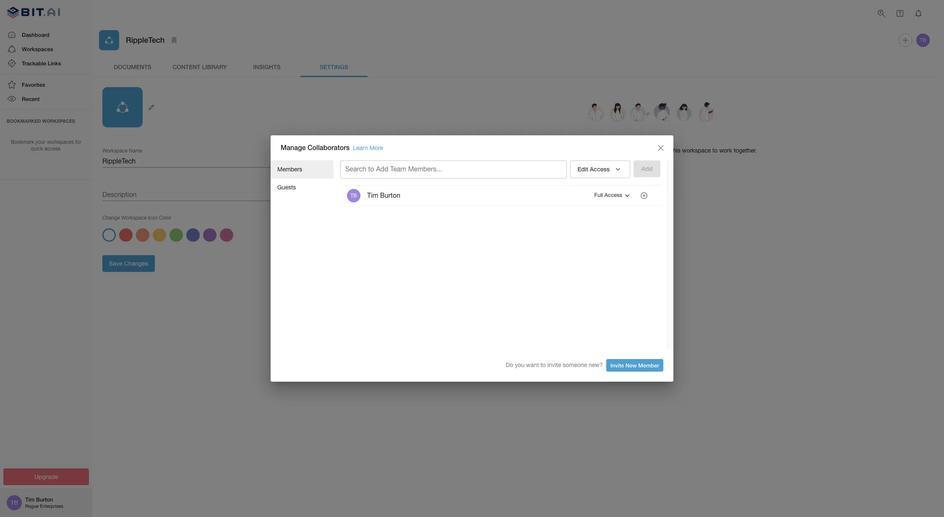 Task type: locate. For each thing, give the bounding box(es) containing it.
collaborators
[[308, 144, 350, 152], [607, 167, 644, 174]]

0 vertical spatial tb
[[920, 37, 927, 43]]

collaborators
[[628, 147, 663, 154]]

tim down 'search to add team members...'
[[367, 192, 378, 199]]

workspace
[[682, 147, 711, 154]]

edit for edit collaborators
[[595, 167, 606, 174]]

access
[[590, 166, 610, 173], [605, 192, 622, 199]]

2 vertical spatial tb
[[11, 500, 18, 507]]

1 vertical spatial burton
[[36, 497, 53, 504]]

dashboard button
[[0, 28, 92, 42]]

tim
[[367, 192, 378, 199], [25, 497, 34, 504]]

burton inside tim burton rogue enterprises
[[36, 497, 53, 504]]

new
[[626, 363, 637, 369]]

invite
[[611, 363, 624, 369]]

trackable links
[[22, 60, 61, 67]]

links
[[48, 60, 61, 67]]

2 horizontal spatial tb
[[920, 37, 927, 43]]

tim up rogue
[[25, 497, 34, 504]]

full
[[595, 192, 603, 199]]

0 vertical spatial add
[[588, 147, 599, 154]]

full access button
[[593, 189, 635, 203]]

0 horizontal spatial burton
[[36, 497, 53, 504]]

do
[[506, 362, 514, 369]]

0 vertical spatial burton
[[380, 192, 401, 199]]

collaborators up workspace name text box
[[308, 144, 350, 152]]

tb button
[[915, 32, 931, 48]]

access for full access
[[605, 192, 622, 199]]

edit down "or"
[[595, 167, 606, 174]]

tab list containing documents
[[99, 57, 931, 77]]

1 vertical spatial tb
[[351, 193, 357, 199]]

changes
[[124, 260, 148, 267]]

burton inside manage collaborators dialog
[[380, 192, 401, 199]]

1 vertical spatial tim
[[25, 497, 34, 504]]

dashboard
[[22, 31, 50, 38]]

invite new member
[[611, 363, 659, 369]]

add left team at the left top of the page
[[376, 166, 389, 173]]

tim inside tim burton rogue enterprises
[[25, 497, 34, 504]]

tim for tim burton
[[367, 192, 378, 199]]

guests
[[277, 184, 296, 191]]

workspaces
[[22, 46, 53, 52]]

favorites
[[22, 81, 45, 88]]

tim for tim burton rogue enterprises
[[25, 497, 34, 504]]

access down "or"
[[590, 166, 610, 173]]

trackable
[[22, 60, 46, 67]]

Workspace Name text field
[[102, 154, 512, 168]]

0 horizontal spatial add
[[376, 166, 389, 173]]

add
[[588, 147, 599, 154], [376, 166, 389, 173]]

collaborators inside button
[[607, 167, 644, 174]]

access right 'full'
[[605, 192, 622, 199]]

burton down 'search to add team members...'
[[380, 192, 401, 199]]

0 vertical spatial collaborators
[[308, 144, 350, 152]]

1 horizontal spatial add
[[588, 147, 599, 154]]

burton
[[380, 192, 401, 199], [36, 497, 53, 504]]

Workspace Description text field
[[102, 188, 512, 201]]

edit access
[[578, 166, 610, 173]]

bookmarked
[[7, 118, 41, 124]]

edit left edit collaborators
[[578, 166, 588, 173]]

to
[[664, 147, 670, 154], [713, 147, 718, 154], [368, 166, 374, 173], [541, 362, 546, 369]]

team
[[390, 166, 406, 173]]

tim burton rogue enterprises
[[25, 497, 63, 510]]

1 horizontal spatial edit
[[595, 167, 606, 174]]

upgrade
[[34, 474, 58, 481]]

0 horizontal spatial collaborators
[[308, 144, 350, 152]]

1 vertical spatial access
[[605, 192, 622, 199]]

workspaces
[[47, 139, 74, 145]]

1 vertical spatial collaborators
[[607, 167, 644, 174]]

upgrade button
[[3, 469, 89, 486]]

tb
[[920, 37, 927, 43], [351, 193, 357, 199], [11, 500, 18, 507]]

enterprises
[[40, 505, 63, 510]]

edit for edit access
[[578, 166, 588, 173]]

change
[[102, 215, 120, 221]]

insights link
[[233, 57, 301, 77]]

edit inside button
[[578, 166, 588, 173]]

learn more link
[[353, 145, 383, 152]]

bookmark your workspaces for quick access.
[[11, 139, 81, 152]]

save changes button
[[102, 256, 155, 273]]

change workspace icon color
[[102, 215, 171, 221]]

0 horizontal spatial edit
[[578, 166, 588, 173]]

1 horizontal spatial tb
[[351, 193, 357, 199]]

collaborators inside dialog
[[308, 144, 350, 152]]

tb inside manage collaborators dialog
[[351, 193, 357, 199]]

content
[[173, 63, 200, 70]]

1 horizontal spatial collaborators
[[607, 167, 644, 174]]

edit
[[578, 166, 588, 173], [595, 167, 606, 174]]

learn
[[353, 145, 368, 152]]

manage collaborators learn more
[[281, 144, 383, 152]]

0 vertical spatial tim
[[367, 192, 378, 199]]

want
[[526, 362, 539, 369]]

access for edit access
[[590, 166, 610, 173]]

members...
[[408, 166, 442, 173]]

0 vertical spatial access
[[590, 166, 610, 173]]

do you want to invite someone new?
[[506, 362, 603, 369]]

0 horizontal spatial tim
[[25, 497, 34, 504]]

1 horizontal spatial burton
[[380, 192, 401, 199]]

tab list
[[99, 57, 931, 77]]

add inside manage collaborators dialog
[[376, 166, 389, 173]]

this
[[671, 147, 681, 154]]

add left "or"
[[588, 147, 599, 154]]

member
[[639, 363, 659, 369]]

collaborators down remove
[[607, 167, 644, 174]]

burton up enterprises
[[36, 497, 53, 504]]

invite
[[548, 362, 561, 369]]

tb inside button
[[920, 37, 927, 43]]

1 horizontal spatial tim
[[367, 192, 378, 199]]

tim inside manage collaborators dialog
[[367, 192, 378, 199]]

full access
[[595, 192, 622, 199]]

workspace
[[121, 215, 147, 221]]

insights
[[253, 63, 281, 70]]

edit inside button
[[595, 167, 606, 174]]

1 vertical spatial add
[[376, 166, 389, 173]]



Task type: describe. For each thing, give the bounding box(es) containing it.
content library link
[[166, 57, 233, 77]]

library
[[202, 63, 227, 70]]

you
[[515, 362, 525, 369]]

guests button
[[271, 179, 334, 197]]

tim burton
[[367, 192, 401, 199]]

search
[[345, 166, 366, 173]]

access.
[[44, 146, 62, 152]]

remove
[[607, 147, 627, 154]]

save changes
[[109, 260, 148, 267]]

rogue
[[25, 505, 39, 510]]

icon
[[148, 215, 158, 221]]

quick
[[31, 146, 43, 152]]

your
[[35, 139, 45, 145]]

burton for tim burton rogue enterprises
[[36, 497, 53, 504]]

documents link
[[99, 57, 166, 77]]

bookmark image
[[169, 35, 179, 45]]

edit collaborators button
[[588, 162, 651, 180]]

add or remove collaborators to this workspace to work together.
[[588, 147, 757, 154]]

more
[[370, 145, 383, 152]]

save
[[109, 260, 123, 267]]

to left work
[[713, 147, 718, 154]]

manage collaborators dialog
[[271, 135, 674, 383]]

search to add team members...
[[345, 166, 442, 173]]

trackable links button
[[0, 56, 92, 71]]

0 horizontal spatial tb
[[11, 500, 18, 507]]

work
[[720, 147, 732, 154]]

recent button
[[0, 92, 92, 106]]

documents
[[114, 63, 151, 70]]

edit access button
[[571, 161, 630, 178]]

new?
[[589, 362, 603, 369]]

members
[[277, 166, 302, 173]]

someone
[[563, 362, 587, 369]]

or
[[600, 147, 606, 154]]

burton for tim burton
[[380, 192, 401, 199]]

manage
[[281, 144, 306, 152]]

workspaces button
[[0, 42, 92, 56]]

content library
[[173, 63, 227, 70]]

collaborators for edit
[[607, 167, 644, 174]]

favorites button
[[0, 78, 92, 92]]

for
[[75, 139, 81, 145]]

settings link
[[301, 57, 368, 77]]

rippletech
[[126, 35, 165, 45]]

settings
[[320, 63, 348, 70]]

edit collaborators
[[595, 167, 644, 174]]

color
[[159, 215, 171, 221]]

collaborators for manage
[[308, 144, 350, 152]]

together.
[[734, 147, 757, 154]]

members button
[[271, 161, 334, 179]]

to left this
[[664, 147, 670, 154]]

bookmark
[[11, 139, 34, 145]]

to right want
[[541, 362, 546, 369]]

recent
[[22, 96, 40, 103]]

workspaces
[[42, 118, 75, 124]]

to right search
[[368, 166, 374, 173]]

bookmarked workspaces
[[7, 118, 75, 124]]



Task type: vqa. For each thing, say whether or not it's contained in the screenshot.
the right TB
yes



